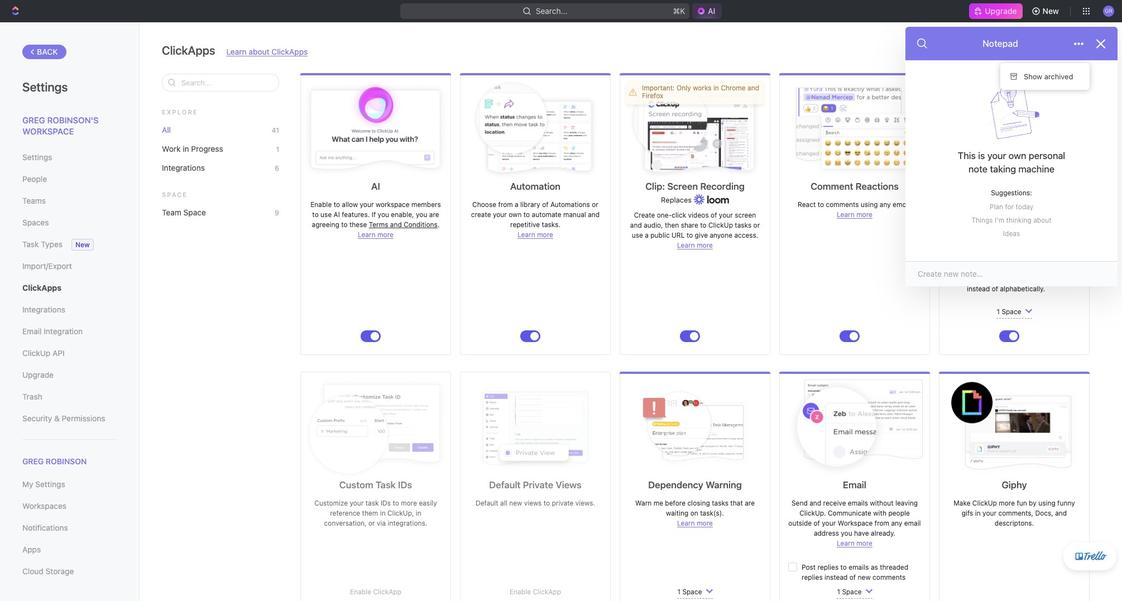 Task type: describe. For each thing, give the bounding box(es) containing it.
screen
[[735, 211, 756, 219]]

using inside react to comments using any emoji. learn more
[[861, 200, 878, 209]]

to up the dates,
[[1063, 200, 1070, 209]]

dependency
[[648, 480, 703, 491]]

in inside important: only works in chrome and firefox
[[713, 84, 719, 92]]

import/export link
[[22, 257, 117, 276]]

your inside "create one-click videos of your screen and audio, then share to clickup tasks or use a public url to give anyone access. learn more"
[[719, 211, 733, 219]]

create
[[471, 210, 491, 219]]

views.
[[575, 499, 595, 508]]

threaded
[[880, 563, 908, 572]]

views
[[524, 499, 542, 508]]

more inside choose from a library of automations or create your own to automate manual and repetitive tasks. learn more
[[537, 231, 553, 239]]

task
[[366, 499, 379, 508]]

cloud
[[22, 567, 43, 576]]

comment reactions
[[811, 181, 899, 192]]

library
[[520, 200, 540, 209]]

1 vertical spatial upgrade link
[[22, 366, 117, 385]]

chrome
[[721, 84, 746, 92]]

own inside this is your own personal note taking machine
[[1009, 150, 1026, 161]]

1 you from the left
[[378, 210, 389, 219]]

comment
[[811, 181, 853, 192]]

are inside 'warn me before closing tasks that are waiting on task(s). learn more'
[[745, 499, 755, 508]]

api
[[53, 348, 65, 358]]

one-
[[657, 211, 672, 219]]

team space
[[162, 208, 206, 217]]

agreeing
[[312, 221, 339, 229]]

.
[[438, 221, 440, 229]]

greg for greg robinson's workspace
[[22, 115, 45, 125]]

reactions
[[856, 181, 899, 192]]

or inside "create one-click videos of your screen and audio, then share to clickup tasks or use a public url to give anyone access. learn more"
[[754, 221, 760, 229]]

downs,
[[1051, 221, 1073, 229]]

of inside "create one-click videos of your screen and audio, then share to clickup tasks or use a public url to give anyone access. learn more"
[[711, 211, 717, 219]]

all
[[162, 125, 171, 135]]

use inside "create one-click videos of your screen and audio, then share to clickup tasks or use a public url to give anyone access. learn more"
[[632, 231, 643, 240]]

private
[[552, 499, 574, 508]]

email integration
[[22, 327, 83, 336]]

to left these
[[341, 221, 348, 229]]

access.
[[734, 231, 758, 240]]

give
[[695, 231, 708, 240]]

to up the thinking
[[1021, 200, 1027, 209]]

tasks inside "create one-click videos of your screen and audio, then share to clickup tasks or use a public url to give anyone access. learn more"
[[735, 221, 752, 229]]

currencies,
[[1020, 231, 1055, 239]]

new inside 'button'
[[1043, 6, 1059, 16]]

1 horizontal spatial upgrade link
[[969, 3, 1023, 19]]

show archived link
[[1005, 68, 1085, 85]]

links,
[[1002, 231, 1018, 239]]

1 horizontal spatial integrations
[[162, 163, 205, 173]]

2 you from the left
[[416, 210, 427, 219]]

0 vertical spatial learn more
[[358, 231, 394, 239]]

learn more link for comment reactions
[[837, 210, 873, 219]]

emoji.
[[893, 200, 912, 209]]

post
[[802, 563, 816, 572]]

settings element
[[0, 22, 140, 601]]

conditions
[[404, 221, 438, 229]]

archived
[[1044, 72, 1073, 81]]

post replies to emails as threaded replies instead of new comments
[[802, 563, 908, 582]]

tasks inside add custom fields to your tasks to literally use clickup for anything: dates, phone numbers, emails, drop-downs, checkboxes, links, currencies, and numbers.
[[1045, 200, 1061, 209]]

make
[[954, 499, 971, 508]]

and inside add custom fields to your tasks to literally use clickup for anything: dates, phone numbers, emails, drop-downs, checkboxes, links, currencies, and numbers.
[[1057, 231, 1069, 239]]

about inside plan for today things i'm thinking about ideas
[[1034, 216, 1052, 225]]

clickup inside "create one-click videos of your screen and audio, then share to clickup tasks or use a public url to give anyone access. learn more"
[[709, 221, 733, 229]]

warn
[[635, 499, 652, 508]]

react
[[798, 200, 816, 209]]

people link
[[22, 170, 117, 189]]

giphy
[[1002, 480, 1027, 491]]

and down enable,
[[390, 221, 402, 229]]

learn up emails
[[837, 539, 855, 548]]

new button
[[1027, 2, 1066, 20]]

of inside sort custom fields manually instead of alphabetically.
[[992, 285, 998, 293]]

learn inside react to comments using any emoji. learn more
[[837, 210, 855, 219]]

or inside choose from a library of automations or create your own to automate manual and repetitive tasks. learn more
[[592, 200, 598, 209]]

checkboxes,
[[960, 231, 1000, 239]]

only
[[677, 84, 691, 92]]

conversation,
[[324, 519, 367, 528]]

anything:
[[1027, 210, 1056, 219]]

work
[[162, 144, 181, 154]]

to inside react to comments using any emoji. learn more
[[818, 200, 824, 209]]

workspaces link
[[22, 497, 117, 516]]

security & permissions link
[[22, 409, 117, 428]]

for inside plan for today things i'm thinking about ideas
[[1005, 203, 1014, 211]]

learn more link up emails
[[837, 539, 873, 548]]

email for email integration
[[22, 327, 42, 336]]

workspace
[[376, 200, 410, 209]]

storage
[[46, 567, 74, 576]]

upgrade inside settings 'element'
[[22, 370, 54, 380]]

or inside customize your task ids to more easily reference them in clickup, in conversation, or via integrations.
[[369, 519, 375, 528]]

clip:
[[645, 181, 665, 192]]

notepad
[[983, 39, 1018, 49]]

trash
[[22, 392, 42, 401]]

plan
[[990, 203, 1003, 211]]

create one-click videos of your screen and audio, then share to clickup tasks or use a public url to give anyone access. learn more
[[630, 211, 760, 250]]

0 vertical spatial new
[[509, 499, 522, 508]]

learn down these
[[358, 231, 376, 239]]

&
[[54, 414, 60, 423]]

waiting
[[666, 509, 689, 518]]

task
[[22, 240, 39, 249]]

custom for sort
[[982, 275, 1007, 283]]

tasks inside 'warn me before closing tasks that are waiting on task(s). learn more'
[[712, 499, 729, 508]]

firefox
[[642, 92, 663, 100]]

of inside choose from a library of automations or create your own to automate manual and repetitive tasks. learn more
[[542, 200, 549, 209]]

1 vertical spatial settings
[[22, 152, 52, 162]]

custom fields
[[983, 181, 1046, 192]]

share
[[681, 221, 698, 229]]

to inside choose from a library of automations or create your own to automate manual and repetitive tasks. learn more
[[524, 210, 530, 219]]

terms and conditions link
[[369, 221, 438, 229]]

automations
[[550, 200, 590, 209]]

robinson
[[46, 457, 87, 466]]

then
[[665, 221, 679, 229]]

my settings
[[22, 480, 65, 489]]

1 vertical spatial replies
[[802, 573, 823, 582]]

more inside customize your task ids to more easily reference them in clickup, in conversation, or via integrations.
[[401, 499, 417, 508]]

0 vertical spatial custom
[[983, 181, 1017, 192]]

to up give
[[700, 221, 707, 229]]

descriptons.
[[995, 519, 1034, 528]]

0 vertical spatial settings
[[22, 80, 68, 94]]

manual
[[563, 210, 586, 219]]

taking
[[990, 163, 1016, 175]]

important:
[[642, 84, 675, 92]]

public
[[651, 231, 670, 240]]

learn more link for ai
[[358, 231, 394, 239]]

instead inside the post replies to emails as threaded replies instead of new comments
[[825, 573, 848, 582]]

back
[[37, 47, 58, 56]]

learn more link for automation
[[518, 231, 553, 239]]

1 horizontal spatial clickapps
[[162, 44, 215, 57]]

0 vertical spatial replies
[[818, 563, 839, 572]]

in up via
[[380, 509, 386, 518]]

more down terms at the top of the page
[[378, 231, 394, 239]]

dependency warning
[[648, 480, 742, 491]]

fields for manually
[[1008, 275, 1027, 283]]

new inside the post replies to emails as threaded replies instead of new comments
[[858, 573, 871, 582]]

2 vertical spatial settings
[[35, 480, 65, 489]]

in inside make clickup more fun by using funny gifs in your comments, docs, and descriptons.
[[975, 509, 981, 518]]

and inside important: only works in chrome and firefox
[[748, 84, 759, 92]]

trash link
[[22, 387, 117, 406]]

task(s).
[[700, 509, 724, 518]]

robinson's
[[47, 115, 99, 125]]

terms
[[369, 221, 388, 229]]

create
[[634, 211, 655, 219]]

learn more link down give
[[677, 241, 713, 250]]

learn inside choose from a library of automations or create your own to automate manual and repetitive tasks. learn more
[[518, 231, 535, 239]]

url
[[672, 231, 685, 240]]

greg robinson's workspace
[[22, 115, 99, 136]]

choose
[[472, 200, 496, 209]]

0 vertical spatial about
[[249, 47, 269, 56]]

emails
[[849, 563, 869, 572]]

allow
[[342, 200, 358, 209]]

is
[[978, 150, 985, 161]]

import/export
[[22, 261, 72, 271]]



Task type: vqa. For each thing, say whether or not it's contained in the screenshot.
Columns
no



Task type: locate. For each thing, give the bounding box(es) containing it.
your down from
[[493, 210, 507, 219]]

members
[[412, 200, 441, 209]]

1 greg from the top
[[22, 115, 45, 125]]

integrations down work in progress
[[162, 163, 205, 173]]

0 horizontal spatial comments
[[826, 200, 859, 209]]

you up conditions
[[416, 210, 427, 219]]

settings right my
[[35, 480, 65, 489]]

tasks down screen
[[735, 221, 752, 229]]

greg up my
[[22, 457, 44, 466]]

integrations.
[[388, 519, 427, 528]]

your up if
[[360, 200, 374, 209]]

your up taking
[[988, 150, 1006, 161]]

clickup,
[[387, 509, 414, 518]]

or right the "automations"
[[592, 200, 598, 209]]

learn up "search..." text field
[[226, 47, 247, 56]]

sort
[[967, 275, 980, 283]]

0 horizontal spatial you
[[378, 210, 389, 219]]

1 horizontal spatial new
[[1043, 6, 1059, 16]]

or left via
[[369, 519, 375, 528]]

2 vertical spatial custom
[[982, 275, 1007, 283]]

react to comments using any emoji. learn more
[[798, 200, 912, 219]]

integrations link
[[22, 300, 117, 319]]

custom down taking
[[983, 181, 1017, 192]]

use inside enable to allow your workspace members to use ai features. if you enable, you are agreeing to these
[[321, 210, 332, 219]]

1 horizontal spatial for
[[1016, 210, 1025, 219]]

0 horizontal spatial for
[[1005, 203, 1014, 211]]

automation
[[510, 181, 561, 192]]

works
[[693, 84, 712, 92]]

1 horizontal spatial instead
[[967, 285, 990, 293]]

recording
[[700, 181, 745, 192]]

0 horizontal spatial learn more
[[358, 231, 394, 239]]

0 vertical spatial integrations
[[162, 163, 205, 173]]

your inside make clickup more fun by using funny gifs in your comments, docs, and descriptons.
[[983, 509, 997, 518]]

comments inside react to comments using any emoji. learn more
[[826, 200, 859, 209]]

in right work
[[183, 144, 189, 154]]

learn inside 'warn me before closing tasks that are waiting on task(s). learn more'
[[677, 519, 695, 528]]

2 horizontal spatial or
[[754, 221, 760, 229]]

team
[[162, 208, 181, 217]]

in down easily
[[416, 509, 421, 518]]

1 vertical spatial or
[[754, 221, 760, 229]]

0 horizontal spatial tasks
[[712, 499, 729, 508]]

and down the 'downs,'
[[1057, 231, 1069, 239]]

about up "search..." text field
[[249, 47, 269, 56]]

learn inside "create one-click videos of your screen and audio, then share to clickup tasks or use a public url to give anyone access. learn more"
[[677, 241, 695, 250]]

1 horizontal spatial comments
[[873, 573, 906, 582]]

0 horizontal spatial a
[[515, 200, 519, 209]]

add custom fields to your tasks to literally use clickup for anything: dates, phone numbers, emails, drop-downs, checkboxes, links, currencies, and numbers.
[[952, 200, 1077, 249]]

or up access.
[[754, 221, 760, 229]]

0 horizontal spatial are
[[429, 210, 439, 219]]

0 horizontal spatial own
[[509, 210, 522, 219]]

clickup inside add custom fields to your tasks to literally use clickup for anything: dates, phone numbers, emails, drop-downs, checkboxes, links, currencies, and numbers.
[[990, 210, 1014, 219]]

fields down suggestions:
[[1000, 200, 1019, 209]]

0 vertical spatial fields
[[1020, 181, 1046, 192]]

more inside react to comments using any emoji. learn more
[[857, 210, 873, 219]]

workspaces
[[22, 501, 66, 511]]

before
[[665, 499, 686, 508]]

upgrade down the 'clickup api'
[[22, 370, 54, 380]]

0 horizontal spatial instead
[[825, 573, 848, 582]]

tasks up anything:
[[1045, 200, 1061, 209]]

personal
[[1029, 150, 1065, 161]]

0 vertical spatial using
[[861, 200, 878, 209]]

note
[[969, 163, 988, 175]]

2 horizontal spatial use
[[976, 210, 988, 219]]

1 vertical spatial about
[[1034, 216, 1052, 225]]

tasks.
[[542, 221, 561, 229]]

fields for to
[[1000, 200, 1019, 209]]

more inside "create one-click videos of your screen and audio, then share to clickup tasks or use a public url to give anyone access. learn more"
[[697, 241, 713, 250]]

0 vertical spatial or
[[592, 200, 598, 209]]

learn about clickapps
[[226, 47, 308, 56]]

space
[[183, 208, 206, 217]]

custom up "things"
[[974, 200, 998, 209]]

fields
[[1020, 181, 1046, 192], [1000, 200, 1019, 209], [1008, 275, 1027, 283]]

own down from
[[509, 210, 522, 219]]

learn more up emails
[[837, 539, 873, 548]]

more up clickup,
[[401, 499, 417, 508]]

that
[[731, 499, 743, 508]]

clickup inside clickup api link
[[22, 348, 50, 358]]

clickapps inside settings 'element'
[[22, 283, 61, 293]]

in right works
[[713, 84, 719, 92]]

ai inside enable to allow your workspace members to use ai features. if you enable, you are agreeing to these
[[334, 210, 340, 219]]

for inside add custom fields to your tasks to literally use clickup for anything: dates, phone numbers, emails, drop-downs, checkboxes, links, currencies, and numbers.
[[1016, 210, 1025, 219]]

clickup left the api
[[22, 348, 50, 358]]

use
[[321, 210, 332, 219], [976, 210, 988, 219], [632, 231, 643, 240]]

are inside enable to allow your workspace members to use ai features. if you enable, you are agreeing to these
[[429, 210, 439, 219]]

your inside choose from a library of automations or create your own to automate manual and repetitive tasks. learn more
[[493, 210, 507, 219]]

learn more link down repetitive
[[518, 231, 553, 239]]

your inside add custom fields to your tasks to literally use clickup for anything: dates, phone numbers, emails, drop-downs, checkboxes, links, currencies, and numbers.
[[1029, 200, 1043, 209]]

1 horizontal spatial own
[[1009, 150, 1026, 161]]

to right 'react'
[[818, 200, 824, 209]]

to right the views
[[544, 499, 550, 508]]

use inside add custom fields to your tasks to literally use clickup for anything: dates, phone numbers, emails, drop-downs, checkboxes, links, currencies, and numbers.
[[976, 210, 988, 219]]

using inside make clickup more fun by using funny gifs in your comments, docs, and descriptons.
[[1039, 499, 1056, 508]]

1 horizontal spatial ai
[[371, 181, 380, 192]]

replies right 'post'
[[818, 563, 839, 572]]

and down funny
[[1055, 509, 1067, 518]]

your up reference
[[350, 499, 364, 508]]

1 vertical spatial own
[[509, 210, 522, 219]]

and right manual
[[588, 210, 600, 219]]

your up anything:
[[1029, 200, 1043, 209]]

Search... text field
[[181, 74, 273, 91]]

learn about clickapps link
[[226, 47, 308, 56]]

for up emails,
[[1016, 210, 1025, 219]]

audio,
[[644, 221, 663, 229]]

0 vertical spatial email
[[22, 327, 42, 336]]

custom inside add custom fields to your tasks to literally use clickup for anything: dates, phone numbers, emails, drop-downs, checkboxes, links, currencies, and numbers.
[[974, 200, 998, 209]]

for right the plan
[[1005, 203, 1014, 211]]

0 horizontal spatial integrations
[[22, 305, 65, 314]]

1 horizontal spatial learn more
[[837, 539, 873, 548]]

replaces
[[661, 195, 694, 204]]

more up comments,
[[999, 499, 1015, 508]]

anyone
[[710, 231, 733, 240]]

types
[[41, 240, 63, 249]]

upgrade link down clickup api link
[[22, 366, 117, 385]]

settings down back link
[[22, 80, 68, 94]]

spaces
[[22, 218, 49, 227]]

your inside enable to allow your workspace members to use ai features. if you enable, you are agreeing to these
[[360, 200, 374, 209]]

2 vertical spatial or
[[369, 519, 375, 528]]

this is your own personal note taking machine
[[958, 150, 1065, 175]]

learn more link for dependency warning
[[677, 519, 713, 528]]

2 vertical spatial fields
[[1008, 275, 1027, 283]]

ai up 'workspace'
[[371, 181, 380, 192]]

of up automate
[[542, 200, 549, 209]]

phone
[[956, 221, 975, 229]]

fields inside add custom fields to your tasks to literally use clickup for anything: dates, phone numbers, emails, drop-downs, checkboxes, links, currencies, and numbers.
[[1000, 200, 1019, 209]]

tasks up task(s).
[[712, 499, 729, 508]]

are
[[429, 210, 439, 219], [745, 499, 755, 508]]

and down create
[[630, 221, 642, 229]]

fields inside sort custom fields manually instead of alphabetically.
[[1008, 275, 1027, 283]]

0 vertical spatial ai
[[371, 181, 380, 192]]

to left emails
[[841, 563, 847, 572]]

6
[[275, 164, 279, 173]]

1 vertical spatial integrations
[[22, 305, 65, 314]]

1 vertical spatial greg
[[22, 457, 44, 466]]

0 horizontal spatial email
[[22, 327, 42, 336]]

1 horizontal spatial or
[[592, 200, 598, 209]]

new inside settings 'element'
[[75, 241, 90, 249]]

are up .
[[429, 210, 439, 219]]

literally
[[952, 210, 975, 219]]

1 horizontal spatial upgrade
[[985, 6, 1017, 16]]

custom inside sort custom fields manually instead of alphabetically.
[[982, 275, 1007, 283]]

learn more link down "comment reactions"
[[837, 210, 873, 219]]

0 horizontal spatial new
[[509, 499, 522, 508]]

more inside make clickup more fun by using funny gifs in your comments, docs, and descriptons.
[[999, 499, 1015, 508]]

and inside "create one-click videos of your screen and audio, then share to clickup tasks or use a public url to give anyone access. learn more"
[[630, 221, 642, 229]]

0 vertical spatial are
[[429, 210, 439, 219]]

new
[[509, 499, 522, 508], [858, 573, 871, 582]]

Create new note… text field
[[917, 268, 1107, 280]]

more down task(s).
[[697, 519, 713, 528]]

drop-
[[1033, 221, 1051, 229]]

email inside the 'email integration' link
[[22, 327, 42, 336]]

1 horizontal spatial about
[[1034, 216, 1052, 225]]

2 horizontal spatial clickapps
[[272, 47, 308, 56]]

0 vertical spatial upgrade link
[[969, 3, 1023, 19]]

and right chrome
[[748, 84, 759, 92]]

learn more link down terms at the top of the page
[[358, 231, 394, 239]]

use up agreeing
[[321, 210, 332, 219]]

email
[[22, 327, 42, 336], [843, 480, 867, 491]]

0 horizontal spatial using
[[861, 200, 878, 209]]

learn
[[226, 47, 247, 56], [837, 210, 855, 219], [358, 231, 376, 239], [518, 231, 535, 239], [677, 241, 695, 250], [677, 519, 695, 528], [837, 539, 855, 548]]

to down enable
[[312, 210, 319, 219]]

clickup up anyone
[[709, 221, 733, 229]]

fun
[[1017, 499, 1027, 508]]

from
[[498, 200, 513, 209]]

to up repetitive
[[524, 210, 530, 219]]

integration
[[44, 327, 83, 336]]

a
[[515, 200, 519, 209], [645, 231, 649, 240]]

more down tasks. at the left top of page
[[537, 231, 553, 239]]

0 vertical spatial a
[[515, 200, 519, 209]]

more up emails
[[857, 539, 873, 548]]

upgrade
[[985, 6, 1017, 16], [22, 370, 54, 380]]

1 vertical spatial tasks
[[735, 221, 752, 229]]

of inside the post replies to emails as threaded replies instead of new comments
[[850, 573, 856, 582]]

1 vertical spatial comments
[[873, 573, 906, 582]]

0 vertical spatial greg
[[22, 115, 45, 125]]

learn more link down on
[[677, 519, 713, 528]]

1 vertical spatial new
[[858, 573, 871, 582]]

teams
[[22, 196, 46, 205]]

0 horizontal spatial upgrade link
[[22, 366, 117, 385]]

integrations
[[162, 163, 205, 173], [22, 305, 65, 314]]

0 horizontal spatial ai
[[334, 210, 340, 219]]

integrations inside settings 'element'
[[22, 305, 65, 314]]

0 vertical spatial instead
[[967, 285, 990, 293]]

to inside the post replies to emails as threaded replies instead of new comments
[[841, 563, 847, 572]]

comments
[[826, 200, 859, 209], [873, 573, 906, 582]]

0 vertical spatial upgrade
[[985, 6, 1017, 16]]

1
[[276, 145, 279, 154]]

0 vertical spatial own
[[1009, 150, 1026, 161]]

your inside customize your task ids to more easily reference them in clickup, in conversation, or via integrations.
[[350, 499, 364, 508]]

learn down on
[[677, 519, 695, 528]]

security
[[22, 414, 52, 423]]

of down emails
[[850, 573, 856, 582]]

to right ids
[[393, 499, 399, 508]]

1 horizontal spatial are
[[745, 499, 755, 508]]

more down "comment reactions"
[[857, 210, 873, 219]]

using left any
[[861, 200, 878, 209]]

0 horizontal spatial new
[[75, 241, 90, 249]]

task types
[[22, 240, 63, 249]]

to left allow
[[334, 200, 340, 209]]

make clickup more fun by using funny gifs in your comments, docs, and descriptons.
[[954, 499, 1075, 528]]

0 vertical spatial tasks
[[1045, 200, 1061, 209]]

1 horizontal spatial use
[[632, 231, 643, 240]]

and inside choose from a library of automations or create your own to automate manual and repetitive tasks. learn more
[[588, 210, 600, 219]]

2 vertical spatial tasks
[[712, 499, 729, 508]]

and inside make clickup more fun by using funny gifs in your comments, docs, and descriptons.
[[1055, 509, 1067, 518]]

1 vertical spatial new
[[75, 241, 90, 249]]

comments inside the post replies to emails as threaded replies instead of new comments
[[873, 573, 906, 582]]

are right that
[[745, 499, 755, 508]]

own inside choose from a library of automations or create your own to automate manual and repetitive tasks. learn more
[[509, 210, 522, 219]]

my settings link
[[22, 475, 117, 494]]

1 vertical spatial custom
[[974, 200, 998, 209]]

by
[[1029, 499, 1037, 508]]

new right all
[[509, 499, 522, 508]]

customize your task ids to more easily reference them in clickup, in conversation, or via integrations.
[[315, 499, 437, 528]]

to down 'share' at right
[[687, 231, 693, 240]]

in right gifs on the bottom right of page
[[975, 509, 981, 518]]

instead
[[967, 285, 990, 293], [825, 573, 848, 582]]

of right "videos"
[[711, 211, 717, 219]]

spaces link
[[22, 213, 117, 232]]

new
[[1043, 6, 1059, 16], [75, 241, 90, 249]]

use up "numbers,"
[[976, 210, 988, 219]]

search...
[[536, 6, 567, 16]]

2 greg from the top
[[22, 457, 44, 466]]

1 vertical spatial fields
[[1000, 200, 1019, 209]]

0 vertical spatial comments
[[826, 200, 859, 209]]

to inside customize your task ids to more easily reference them in clickup, in conversation, or via integrations.
[[393, 499, 399, 508]]

0 horizontal spatial clickapps
[[22, 283, 61, 293]]

of down create new note… text field
[[992, 285, 998, 293]]

1 horizontal spatial a
[[645, 231, 649, 240]]

your inside this is your own personal note taking machine
[[988, 150, 1006, 161]]

a inside "create one-click videos of your screen and audio, then share to clickup tasks or use a public url to give anyone access. learn more"
[[645, 231, 649, 240]]

i'm
[[995, 216, 1005, 225]]

1 horizontal spatial tasks
[[735, 221, 752, 229]]

choose from a library of automations or create your own to automate manual and repetitive tasks. learn more
[[471, 200, 600, 239]]

progress
[[191, 144, 223, 154]]

learn down url
[[677, 241, 695, 250]]

1 horizontal spatial email
[[843, 480, 867, 491]]

integrations up email integration
[[22, 305, 65, 314]]

1 vertical spatial instead
[[825, 573, 848, 582]]

your right gifs on the bottom right of page
[[983, 509, 997, 518]]

0 horizontal spatial use
[[321, 210, 332, 219]]

more
[[857, 210, 873, 219], [378, 231, 394, 239], [537, 231, 553, 239], [697, 241, 713, 250], [401, 499, 417, 508], [999, 499, 1015, 508], [697, 519, 713, 528], [857, 539, 873, 548]]

upgrade link up notepad
[[969, 3, 1023, 19]]

back link
[[22, 45, 66, 59]]

customize
[[315, 499, 348, 508]]

0 horizontal spatial upgrade
[[22, 370, 54, 380]]

apps
[[22, 545, 41, 555]]

default
[[476, 499, 498, 508]]

instead inside sort custom fields manually instead of alphabetically.
[[967, 285, 990, 293]]

comments down the threaded
[[873, 573, 906, 582]]

0 horizontal spatial about
[[249, 47, 269, 56]]

2 horizontal spatial tasks
[[1045, 200, 1061, 209]]

1 vertical spatial a
[[645, 231, 649, 240]]

fields up alphabetically.
[[1008, 275, 1027, 283]]

1 vertical spatial ai
[[334, 210, 340, 219]]

use down create
[[632, 231, 643, 240]]

warn me before closing tasks that are waiting on task(s). learn more
[[635, 499, 755, 528]]

1 horizontal spatial using
[[1039, 499, 1056, 508]]

fields down machine
[[1020, 181, 1046, 192]]

tasks
[[1045, 200, 1061, 209], [735, 221, 752, 229], [712, 499, 729, 508]]

settings link
[[22, 148, 117, 167]]

about up currencies,
[[1034, 216, 1052, 225]]

0 horizontal spatial or
[[369, 519, 375, 528]]

1 horizontal spatial you
[[416, 210, 427, 219]]

warning
[[706, 480, 742, 491]]

clickup inside make clickup more fun by using funny gifs in your comments, docs, and descriptons.
[[973, 499, 997, 508]]

clickup up gifs on the bottom right of page
[[973, 499, 997, 508]]

emails,
[[1009, 221, 1031, 229]]

learn more link
[[837, 210, 873, 219], [358, 231, 394, 239], [518, 231, 553, 239], [677, 241, 713, 250], [677, 519, 713, 528], [837, 539, 873, 548]]

settings up people
[[22, 152, 52, 162]]

ai up agreeing
[[334, 210, 340, 219]]

upgrade up notepad
[[985, 6, 1017, 16]]

own up taking
[[1009, 150, 1026, 161]]

greg inside the greg robinson's workspace
[[22, 115, 45, 125]]

settings
[[22, 80, 68, 94], [22, 152, 52, 162], [35, 480, 65, 489]]

show
[[1024, 72, 1042, 81]]

comments down comment in the top of the page
[[826, 200, 859, 209]]

teams link
[[22, 192, 117, 210]]

learn more down terms at the top of the page
[[358, 231, 394, 239]]

1 vertical spatial upgrade
[[22, 370, 54, 380]]

0 vertical spatial new
[[1043, 6, 1059, 16]]

a inside choose from a library of automations or create your own to automate manual and repetitive tasks. learn more
[[515, 200, 519, 209]]

more inside 'warn me before closing tasks that are waiting on task(s). learn more'
[[697, 519, 713, 528]]

you right if
[[378, 210, 389, 219]]

ai
[[371, 181, 380, 192], [334, 210, 340, 219]]

greg up workspace
[[22, 115, 45, 125]]

email for email
[[843, 480, 867, 491]]

1 vertical spatial using
[[1039, 499, 1056, 508]]

1 vertical spatial are
[[745, 499, 755, 508]]

clickup up "numbers,"
[[990, 210, 1014, 219]]

1 horizontal spatial new
[[858, 573, 871, 582]]

1 vertical spatial learn more
[[837, 539, 873, 548]]

replies down 'post'
[[802, 573, 823, 582]]

me
[[654, 499, 663, 508]]

custom for add
[[974, 200, 998, 209]]

alphabetically.
[[1000, 285, 1045, 293]]

greg for greg robinson
[[22, 457, 44, 466]]

1 vertical spatial email
[[843, 480, 867, 491]]

a right from
[[515, 200, 519, 209]]



